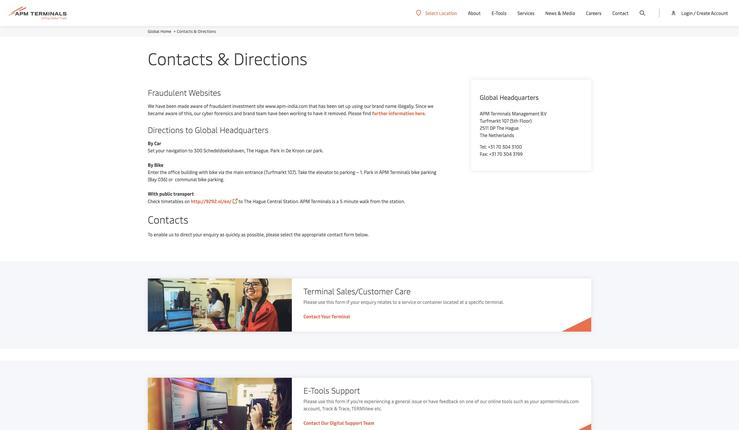 Task type: locate. For each thing, give the bounding box(es) containing it.
1 vertical spatial our
[[194, 110, 201, 116]]

global home link
[[148, 29, 171, 34]]

+31 right fax:
[[490, 151, 497, 157]]

1 horizontal spatial directions
[[198, 29, 216, 34]]

from
[[371, 198, 381, 205]]

car
[[154, 140, 161, 147]]

0 vertical spatial if
[[347, 299, 350, 305]]

1 vertical spatial use
[[318, 399, 326, 405]]

1 horizontal spatial enquiry
[[361, 299, 377, 305]]

on left one
[[460, 399, 465, 405]]

& inside e-tools support please use this form if you're experiencing a general issue or have feedback on one of our online tools such as your apmterminals.com account, track & trace, termview etc.
[[334, 406, 338, 412]]

2 horizontal spatial terminals
[[491, 110, 511, 117]]

apm
[[480, 110, 490, 117], [380, 169, 389, 175], [300, 198, 310, 205]]

your
[[156, 147, 165, 154], [193, 232, 202, 238], [351, 299, 360, 305], [530, 399, 540, 405]]

1 vertical spatial terminals
[[390, 169, 410, 175]]

hague left central
[[253, 198, 266, 205]]

in right 1. park
[[375, 169, 379, 175]]

up
[[346, 103, 351, 109]]

your down car
[[156, 147, 165, 154]]

contact left "our"
[[304, 420, 321, 427]]

further
[[372, 110, 388, 116]]

0 vertical spatial brand
[[372, 103, 384, 109]]

tools inside dropdown button
[[496, 10, 507, 16]]

e- inside e-tools support please use this form if you're experiencing a general issue or have feedback on one of our online tools such as your apmterminals.com account, track & trace, termview etc.
[[304, 385, 311, 396]]

1 vertical spatial or
[[424, 399, 428, 405]]

the
[[160, 169, 167, 175], [226, 169, 233, 175], [382, 198, 389, 205], [294, 232, 301, 238]]

to inside terminal sales/customer care please use this form if your enquiry relates to a service or container located at a specific terminal.
[[393, 299, 397, 305]]

tools up track
[[311, 385, 330, 396]]

cyber
[[202, 110, 213, 116]]

in left de
[[281, 147, 285, 154]]

1 horizontal spatial brand
[[372, 103, 384, 109]]

trace,
[[339, 406, 351, 412]]

a left "general"
[[392, 399, 394, 405]]

this for sales/customer
[[327, 299, 334, 305]]

1 vertical spatial +31
[[490, 151, 497, 157]]

terminal
[[304, 286, 335, 297], [332, 314, 350, 320]]

contacts for contacts & directions
[[148, 47, 213, 70]]

if down sales/customer
[[347, 299, 350, 305]]

1 vertical spatial global
[[480, 93, 499, 102]]

please
[[348, 110, 362, 116], [304, 299, 317, 305], [304, 399, 317, 405]]

your
[[321, 314, 331, 320]]

0 vertical spatial on
[[185, 198, 190, 205]]

brand
[[372, 103, 384, 109], [243, 110, 255, 116]]

with
[[148, 191, 158, 197]]

investment
[[233, 103, 256, 109]]

please down using
[[348, 110, 362, 116]]

0 vertical spatial e-
[[492, 10, 496, 16]]

2 vertical spatial form
[[336, 399, 346, 405]]

by inside by bike enter the office building with bike via the main entrance (turfmarkt 107). take the elevator to parking – 1. park in apm terminals bike parking (bay 036) or  communal bike parking.
[[148, 162, 153, 168]]

of inside e-tools support please use this form if you're experiencing a general issue or have feedback on one of our online tools such as your apmterminals.com account, track & trace, termview etc.
[[475, 399, 480, 405]]

please inside e-tools support please use this form if you're experiencing a general issue or have feedback on one of our online tools such as your apmterminals.com account, track & trace, termview etc.
[[304, 399, 317, 405]]

of left this,
[[179, 110, 183, 116]]

aware up this,
[[190, 103, 203, 109]]

0 horizontal spatial on
[[185, 198, 190, 205]]

1 horizontal spatial on
[[460, 399, 465, 405]]

experiencing
[[364, 399, 391, 405]]

tools for e-tools
[[496, 10, 507, 16]]

you're
[[351, 399, 363, 405]]

been left made
[[166, 103, 177, 109]]

use
[[318, 299, 326, 305], [318, 399, 326, 405]]

management
[[512, 110, 540, 117]]

e- for e-tools
[[492, 10, 496, 16]]

transport
[[174, 191, 194, 197]]

sales/customer
[[337, 286, 393, 297]]

form inside e-tools support please use this form if you're experiencing a general issue or have feedback on one of our online tools such as your apmterminals.com account, track & trace, termview etc.
[[336, 399, 346, 405]]

on down transport
[[185, 198, 190, 205]]

0 vertical spatial +31
[[489, 144, 495, 150]]

directions to global headquarters
[[148, 124, 269, 135]]

support left team on the bottom
[[345, 420, 363, 427]]

support inside e-tools support please use this form if you're experiencing a general issue or have feedback on one of our online tools such as your apmterminals.com account, track & trace, termview etc.
[[332, 385, 361, 396]]

+31
[[489, 144, 495, 150], [490, 151, 497, 157]]

brand down investment
[[243, 110, 255, 116]]

have up became
[[156, 103, 165, 109]]

etc.
[[375, 406, 383, 412]]

brand up further
[[372, 103, 384, 109]]

terminals inside by bike enter the office building with bike via the main entrance (turfmarkt 107). take the elevator to parking – 1. park in apm terminals bike parking (bay 036) or  communal bike parking.
[[390, 169, 410, 175]]

e- inside dropdown button
[[492, 10, 496, 16]]

contact our digital support team
[[304, 420, 375, 427]]

or right the issue
[[424, 399, 428, 405]]

that
[[309, 103, 318, 109]]

0 horizontal spatial tools
[[311, 385, 330, 396]]

fax:
[[480, 151, 489, 157]]

navigation
[[166, 147, 188, 154]]

such
[[514, 399, 524, 405]]

0 vertical spatial apm
[[480, 110, 490, 117]]

2 horizontal spatial been
[[327, 103, 337, 109]]

aware
[[190, 103, 203, 109], [165, 110, 178, 116]]

tools
[[502, 399, 513, 405]]

please inside terminal sales/customer care please use this form if your enquiry relates to a service or container located at a specific terminal.
[[304, 299, 317, 305]]

2 horizontal spatial our
[[481, 399, 488, 405]]

if inside terminal sales/customer care please use this form if your enquiry relates to a service or container located at a specific terminal.
[[347, 299, 350, 305]]

if for sales/customer
[[347, 299, 350, 305]]

1 vertical spatial on
[[460, 399, 465, 405]]

0 horizontal spatial terminals
[[311, 198, 331, 205]]

0 vertical spatial or
[[418, 299, 422, 305]]

we
[[148, 103, 155, 109]]

to
[[148, 232, 153, 238]]

by left car
[[148, 140, 153, 147]]

central
[[267, 198, 282, 205]]

0 vertical spatial 304
[[503, 144, 511, 150]]

about button
[[468, 0, 481, 26]]

0 horizontal spatial enquiry
[[204, 232, 219, 238]]

1 horizontal spatial hague
[[506, 125, 519, 131]]

tools inside e-tools support please use this form if you're experiencing a general issue or have feedback on one of our online tools such as your apmterminals.com account, track & trace, termview etc.
[[311, 385, 330, 396]]

1 horizontal spatial been
[[279, 110, 289, 116]]

global left home
[[148, 29, 160, 34]]

this up track
[[327, 399, 334, 405]]

use inside terminal sales/customer care please use this form if your enquiry relates to a service or container located at a specific terminal.
[[318, 299, 326, 305]]

2 this from the top
[[327, 399, 334, 405]]

1 vertical spatial if
[[347, 399, 350, 405]]

e- for e-tools support please use this form if you're experiencing a general issue or have feedback on one of our online tools such as your apmterminals.com account, track & trace, termview etc.
[[304, 385, 311, 396]]

1 vertical spatial aware
[[165, 110, 178, 116]]

0 vertical spatial form
[[344, 232, 355, 238]]

(bay
[[148, 176, 157, 183]]

is
[[332, 198, 336, 205]]

form for tools
[[336, 399, 346, 405]]

global up turfmarkt
[[480, 93, 499, 102]]

1 vertical spatial apm
[[380, 169, 389, 175]]

1 horizontal spatial aware
[[190, 103, 203, 109]]

contacts
[[177, 29, 193, 34], [148, 47, 213, 70], [148, 212, 188, 227]]

0 vertical spatial please
[[348, 110, 362, 116]]

form up trace,
[[336, 399, 346, 405]]

2 vertical spatial contacts
[[148, 212, 188, 227]]

e-tools
[[492, 10, 507, 16]]

enter
[[148, 169, 159, 175]]

if inside e-tools support please use this form if you're experiencing a general issue or have feedback on one of our online tools such as your apmterminals.com account, track & trace, termview etc.
[[347, 399, 350, 405]]

(turfmarkt
[[264, 169, 287, 175]]

2 vertical spatial global
[[195, 124, 218, 135]]

2 horizontal spatial apm
[[480, 110, 490, 117]]

on inside e-tools support please use this form if you're experiencing a general issue or have feedback on one of our online tools such as your apmterminals.com account, track & trace, termview etc.
[[460, 399, 465, 405]]

form up contact your terminal
[[336, 299, 346, 305]]

e- right about popup button on the right of page
[[492, 10, 496, 16]]

1 vertical spatial brand
[[243, 110, 255, 116]]

304 left 3199 in the right top of the page
[[504, 151, 512, 157]]

2 parking from the left
[[421, 169, 437, 175]]

terminals inside the 'apm terminals management b.v turfmarkt 107 (5th floor) 2511 dp the hague the netherlands'
[[491, 110, 511, 117]]

your down sales/customer
[[351, 299, 360, 305]]

headquarters down "and"
[[220, 124, 269, 135]]

select
[[426, 10, 439, 16]]

1 vertical spatial by
[[148, 162, 153, 168]]

the left hague.
[[247, 147, 254, 154]]

the up netherlands
[[497, 125, 505, 131]]

on inside the with public transport check timetables on http://9292.nl/en/
[[185, 198, 190, 205]]

the inside by car set your navigation to 300 schedeldoekshaven, the hague. park in de kroon car park.
[[247, 147, 254, 154]]

floor)
[[520, 118, 532, 124]]

0 horizontal spatial parking
[[340, 169, 356, 175]]

of up cyber
[[204, 103, 208, 109]]

1 vertical spatial hague
[[253, 198, 266, 205]]

0 vertical spatial this
[[327, 299, 334, 305]]

have left it
[[313, 110, 323, 116]]

1 horizontal spatial apm
[[380, 169, 389, 175]]

0 horizontal spatial hague
[[253, 198, 266, 205]]

use up track
[[318, 399, 326, 405]]

have inside e-tools support please use this form if you're experiencing a general issue or have feedback on one of our online tools such as your apmterminals.com account, track & trace, termview etc.
[[429, 399, 439, 405]]

station.
[[390, 198, 405, 205]]

0 horizontal spatial in
[[281, 147, 285, 154]]

walk
[[360, 198, 369, 205]]

global
[[148, 29, 160, 34], [480, 93, 499, 102], [195, 124, 218, 135]]

tools left services
[[496, 10, 507, 16]]

0 horizontal spatial brand
[[243, 110, 255, 116]]

of right one
[[475, 399, 480, 405]]

0 vertical spatial hague
[[506, 125, 519, 131]]

1 vertical spatial 304
[[504, 151, 512, 157]]

220816 apm terminals digital solutions image
[[148, 378, 292, 431]]

contact right careers
[[613, 10, 629, 16]]

1 vertical spatial contacts
[[148, 47, 213, 70]]

1 vertical spatial contact
[[304, 314, 321, 320]]

use for tools
[[318, 399, 326, 405]]

if
[[347, 299, 350, 305], [347, 399, 350, 405]]

by car set your navigation to 300 schedeldoekshaven, the hague. park in de kroon car park.
[[148, 140, 324, 154]]

1 horizontal spatial terminals
[[390, 169, 410, 175]]

a right at
[[466, 299, 468, 305]]

as right quickly
[[241, 232, 246, 238]]

have down 'www.apm-'
[[268, 110, 278, 116]]

2 horizontal spatial of
[[475, 399, 480, 405]]

1 horizontal spatial of
[[204, 103, 208, 109]]

0 vertical spatial in
[[281, 147, 285, 154]]

2 horizontal spatial directions
[[234, 47, 308, 70]]

0 vertical spatial support
[[332, 385, 361, 396]]

if for tools
[[347, 399, 350, 405]]

contacts down global home > contacts & directions
[[148, 47, 213, 70]]

2 if from the top
[[347, 399, 350, 405]]

0 horizontal spatial global
[[148, 29, 160, 34]]

1 vertical spatial e-
[[304, 385, 311, 396]]

enquiry down sales/customer
[[361, 299, 377, 305]]

hague inside the 'apm terminals management b.v turfmarkt 107 (5th floor) 2511 dp the hague the netherlands'
[[506, 125, 519, 131]]

1 horizontal spatial e-
[[492, 10, 496, 16]]

contact left your
[[304, 314, 321, 320]]

with
[[199, 169, 208, 175]]

e- up account,
[[304, 385, 311, 396]]

1 horizontal spatial in
[[375, 169, 379, 175]]

our right this,
[[194, 110, 201, 116]]

contacts up the us
[[148, 212, 188, 227]]

this inside terminal sales/customer care please use this form if your enquiry relates to a service or container located at a specific terminal.
[[327, 299, 334, 305]]

.
[[425, 110, 426, 116]]

the down 2511
[[480, 132, 488, 138]]

1 vertical spatial this
[[327, 399, 334, 405]]

login / create account
[[682, 10, 729, 16]]

our left online
[[481, 399, 488, 405]]

0 vertical spatial contact
[[613, 10, 629, 16]]

&
[[558, 10, 562, 16], [194, 29, 197, 34], [218, 47, 230, 70], [334, 406, 338, 412]]

1 vertical spatial of
[[179, 110, 183, 116]]

to
[[308, 110, 312, 116], [186, 124, 193, 135], [334, 169, 339, 175], [239, 198, 243, 205], [175, 232, 179, 238], [393, 299, 397, 305]]

2 vertical spatial terminals
[[311, 198, 331, 205]]

0 horizontal spatial headquarters
[[220, 124, 269, 135]]

global down cyber
[[195, 124, 218, 135]]

please up account,
[[304, 399, 317, 405]]

70
[[497, 144, 502, 150], [498, 151, 503, 157]]

2 by from the top
[[148, 162, 153, 168]]

apm terminals management b.v turfmarkt 107 (5th floor) 2511 dp the hague the netherlands
[[480, 110, 547, 138]]

form left below.
[[344, 232, 355, 238]]

your inside by car set your navigation to 300 schedeldoekshaven, the hague. park in de kroon car park.
[[156, 147, 165, 154]]

apm right 1. park
[[380, 169, 389, 175]]

we
[[428, 103, 434, 109]]

headquarters up management
[[500, 93, 539, 102]]

apm right station.
[[300, 198, 310, 205]]

1 horizontal spatial or
[[424, 399, 428, 405]]

2 horizontal spatial global
[[480, 93, 499, 102]]

communal
[[175, 176, 197, 183]]

this for tools
[[327, 399, 334, 405]]

been up 'removed.'
[[327, 103, 337, 109]]

service
[[402, 299, 417, 305]]

aware right became
[[165, 110, 178, 116]]

enquiry left quickly
[[204, 232, 219, 238]]

http://9292.nl/en/
[[191, 198, 232, 205]]

if up trace,
[[347, 399, 350, 405]]

0 horizontal spatial e-
[[304, 385, 311, 396]]

2 vertical spatial our
[[481, 399, 488, 405]]

+31 right tel:
[[489, 144, 495, 150]]

support up you're
[[332, 385, 361, 396]]

set
[[338, 103, 345, 109]]

apm inside the 'apm terminals management b.v turfmarkt 107 (5th floor) 2511 dp the hague the netherlands'
[[480, 110, 490, 117]]

as left quickly
[[220, 232, 225, 238]]

this inside e-tools support please use this form if you're experiencing a general issue or have feedback on one of our online tools such as your apmterminals.com account, track & trace, termview etc.
[[327, 399, 334, 405]]

0 horizontal spatial or
[[418, 299, 422, 305]]

elevator
[[317, 169, 333, 175]]

your right such
[[530, 399, 540, 405]]

create
[[697, 10, 711, 16]]

terminal right your
[[332, 314, 350, 320]]

1 vertical spatial please
[[304, 299, 317, 305]]

1 horizontal spatial our
[[364, 103, 371, 109]]

1 vertical spatial form
[[336, 299, 346, 305]]

1 horizontal spatial parking
[[421, 169, 437, 175]]

since
[[416, 103, 427, 109]]

1 this from the top
[[327, 299, 334, 305]]

0 vertical spatial terminals
[[491, 110, 511, 117]]

2 vertical spatial of
[[475, 399, 480, 405]]

to inside by bike enter the office building with bike via the main entrance (turfmarkt 107). take the elevator to parking – 1. park in apm terminals bike parking (bay 036) or  communal bike parking.
[[334, 169, 339, 175]]

our
[[364, 103, 371, 109], [194, 110, 201, 116], [481, 399, 488, 405]]

e-tools button
[[492, 0, 507, 26]]

global for global headquarters
[[480, 93, 499, 102]]

use inside e-tools support please use this form if you're experiencing a general issue or have feedback on one of our online tools such as your apmterminals.com account, track & trace, termview etc.
[[318, 399, 326, 405]]

2 vertical spatial please
[[304, 399, 317, 405]]

by inside by car set your navigation to 300 schedeldoekshaven, the hague. park in de kroon car park.
[[148, 140, 153, 147]]

2 use from the top
[[318, 399, 326, 405]]

or right the service
[[418, 299, 422, 305]]

1 if from the top
[[347, 299, 350, 305]]

2 vertical spatial contact
[[304, 420, 321, 427]]

2 horizontal spatial as
[[525, 399, 529, 405]]

this up contact your terminal
[[327, 299, 334, 305]]

information
[[389, 110, 415, 116]]

form inside terminal sales/customer care please use this form if your enquiry relates to a service or container located at a specific terminal.
[[336, 299, 346, 305]]

terminal up your
[[304, 286, 335, 297]]

have
[[156, 103, 165, 109], [268, 110, 278, 116], [313, 110, 323, 116], [429, 399, 439, 405]]

kroon
[[293, 147, 305, 154]]

the left central
[[244, 198, 252, 205]]

or inside e-tools support please use this form if you're experiencing a general issue or have feedback on one of our online tools such as your apmterminals.com account, track & trace, termview etc.
[[424, 399, 428, 405]]

made
[[178, 103, 189, 109]]

our up find
[[364, 103, 371, 109]]

304 left 3100
[[503, 144, 511, 150]]

located
[[444, 299, 459, 305]]

been down 'www.apm-'
[[279, 110, 289, 116]]

contact button
[[613, 0, 629, 26]]

as right such
[[525, 399, 529, 405]]

70 right fax:
[[498, 151, 503, 157]]

forensics
[[215, 110, 233, 116]]

use up your
[[318, 299, 326, 305]]

2 vertical spatial apm
[[300, 198, 310, 205]]

please up contact your terminal
[[304, 299, 317, 305]]

in inside by car set your navigation to 300 schedeldoekshaven, the hague. park in de kroon car park.
[[281, 147, 285, 154]]

70 down netherlands
[[497, 144, 502, 150]]

e-
[[492, 10, 496, 16], [304, 385, 311, 396]]

and
[[234, 110, 242, 116]]

dp
[[490, 125, 496, 131]]

/
[[694, 10, 696, 16]]

1 vertical spatial enquiry
[[361, 299, 377, 305]]

have left feedback
[[429, 399, 439, 405]]

1 by from the top
[[148, 140, 153, 147]]

the
[[497, 125, 505, 131], [480, 132, 488, 138], [247, 147, 254, 154], [244, 198, 252, 205]]

0 vertical spatial 70
[[497, 144, 502, 150]]

contact
[[613, 10, 629, 16], [304, 314, 321, 320], [304, 420, 321, 427]]

0 vertical spatial use
[[318, 299, 326, 305]]

hague down (5th
[[506, 125, 519, 131]]

by up enter
[[148, 162, 153, 168]]

contacts right >
[[177, 29, 193, 34]]

1 use from the top
[[318, 299, 326, 305]]

apm up turfmarkt
[[480, 110, 490, 117]]



Task type: vqa. For each thing, say whether or not it's contained in the screenshot.
this,
yes



Task type: describe. For each thing, give the bounding box(es) containing it.
site
[[257, 103, 265, 109]]

0 vertical spatial enquiry
[[204, 232, 219, 238]]

appropriate
[[302, 232, 326, 238]]

0 horizontal spatial aware
[[165, 110, 178, 116]]

the up 036)
[[160, 169, 167, 175]]

park
[[271, 147, 280, 154]]

0 horizontal spatial our
[[194, 110, 201, 116]]

& inside popup button
[[558, 10, 562, 16]]

careers button
[[587, 0, 602, 26]]

home
[[161, 29, 171, 34]]

e-tools support please use this form if you're experiencing a general issue or have feedback on one of our online tools such as your apmterminals.com account, track & trace, termview etc.
[[304, 385, 579, 412]]

by for by car set your navigation to 300 schedeldoekshaven, the hague. park in de kroon car park.
[[148, 140, 153, 147]]

contacts for contacts
[[148, 212, 188, 227]]

contact for e-tools support
[[304, 420, 321, 427]]

apm stock global 500 image
[[148, 279, 292, 332]]

account
[[712, 10, 729, 16]]

parking.
[[208, 176, 225, 183]]

using
[[352, 103, 363, 109]]

contact
[[327, 232, 343, 238]]

media
[[563, 10, 576, 16]]

quickly
[[226, 232, 240, 238]]

office
[[168, 169, 180, 175]]

removed.
[[328, 110, 347, 116]]

relates
[[378, 299, 392, 305]]

3199
[[513, 151, 523, 157]]

2 horizontal spatial bike
[[412, 169, 420, 175]]

select location
[[426, 10, 458, 16]]

further information here .
[[372, 110, 426, 116]]

terminal inside terminal sales/customer care please use this form if your enquiry relates to a service or container located at a specific terminal.
[[304, 286, 335, 297]]

issue
[[412, 399, 422, 405]]

our inside e-tools support please use this form if you're experiencing a general issue or have feedback on one of our online tools such as your apmterminals.com account, track & trace, termview etc.
[[481, 399, 488, 405]]

timetables
[[161, 198, 184, 205]]

this,
[[184, 110, 193, 116]]

to enable us to direct your enquiry as quickly as possible, please select the appropriate contact form below.
[[148, 232, 369, 238]]

form for sales/customer
[[336, 299, 346, 305]]

your right direct
[[193, 232, 202, 238]]

0 vertical spatial contacts
[[177, 29, 193, 34]]

1 parking from the left
[[340, 169, 356, 175]]

minute
[[344, 198, 359, 205]]

please for sales/customer
[[304, 299, 317, 305]]

0 vertical spatial our
[[364, 103, 371, 109]]

check
[[148, 198, 160, 205]]

or inside terminal sales/customer care please use this form if your enquiry relates to a service or container located at a specific terminal.
[[418, 299, 422, 305]]

0 vertical spatial headquarters
[[500, 93, 539, 102]]

0 horizontal spatial of
[[179, 110, 183, 116]]

building
[[181, 169, 198, 175]]

here
[[416, 110, 425, 116]]

a left 5 at the top of the page
[[337, 198, 339, 205]]

036)
[[158, 176, 168, 183]]

about
[[468, 10, 481, 16]]

use for sales/customer
[[318, 299, 326, 305]]

the right select
[[294, 232, 301, 238]]

0 vertical spatial aware
[[190, 103, 203, 109]]

tools for e-tools support please use this form if you're experiencing a general issue or have feedback on one of our online tools such as your apmterminals.com account, track & trace, termview etc.
[[311, 385, 330, 396]]

bike
[[154, 162, 164, 168]]

0 vertical spatial directions
[[198, 29, 216, 34]]

1 vertical spatial directions
[[234, 47, 308, 70]]

0 horizontal spatial as
[[220, 232, 225, 238]]

by for by bike enter the office building with bike via the main entrance (turfmarkt 107). take the elevator to parking – 1. park in apm terminals bike parking (bay 036) or  communal bike parking.
[[148, 162, 153, 168]]

a left the service
[[399, 299, 401, 305]]

via
[[219, 169, 225, 175]]

track
[[322, 406, 333, 412]]

name
[[386, 103, 397, 109]]

5
[[340, 198, 343, 205]]

netherlands
[[489, 132, 515, 138]]

0 horizontal spatial bike
[[198, 176, 207, 183]]

enable
[[154, 232, 168, 238]]

care
[[395, 286, 411, 297]]

0 horizontal spatial been
[[166, 103, 177, 109]]

became
[[148, 110, 164, 116]]

(5th
[[510, 118, 519, 124]]

select
[[281, 232, 293, 238]]

container
[[423, 299, 443, 305]]

india.com
[[288, 103, 308, 109]]

de
[[286, 147, 291, 154]]

feedback
[[440, 399, 459, 405]]

as inside e-tools support please use this form if you're experiencing a general issue or have feedback on one of our online tools such as your apmterminals.com account, track & trace, termview etc.
[[525, 399, 529, 405]]

1 horizontal spatial global
[[195, 124, 218, 135]]

car
[[306, 147, 312, 154]]

our
[[322, 420, 329, 427]]

login / create account link
[[672, 0, 729, 26]]

enquiry inside terminal sales/customer care please use this form if your enquiry relates to a service or container located at a specific terminal.
[[361, 299, 377, 305]]

careers
[[587, 10, 602, 16]]

global headquarters
[[480, 93, 539, 102]]

entrance
[[245, 169, 263, 175]]

we have been made aware of fraudulent investment site www.apm-india.com that has been set up using our brand name illegally. since we became aware of this, our cyber forensics and brand team have been working to have it removed. please find
[[148, 103, 434, 116]]

1 vertical spatial terminal
[[332, 314, 350, 320]]

the right "from"
[[382, 198, 389, 205]]

news & media button
[[546, 0, 576, 26]]

apmterminals.com
[[541, 399, 579, 405]]

tel: +31 70 304 3100 fax: +31 70 304 3199
[[480, 144, 523, 157]]

please for tools
[[304, 399, 317, 405]]

news
[[546, 10, 557, 16]]

1 horizontal spatial bike
[[209, 169, 218, 175]]

team
[[364, 420, 375, 427]]

team
[[256, 110, 267, 116]]

http://9292.nl/en/ link
[[191, 198, 232, 205]]

station.
[[283, 198, 299, 205]]

1 horizontal spatial as
[[241, 232, 246, 238]]

0 horizontal spatial directions
[[148, 124, 184, 135]]

global home > contacts & directions
[[148, 29, 216, 34]]

it
[[324, 110, 327, 116]]

1 vertical spatial support
[[345, 420, 363, 427]]

main
[[234, 169, 244, 175]]

contact your terminal
[[304, 314, 350, 320]]

>
[[174, 29, 176, 34]]

tel:
[[480, 144, 487, 150]]

your inside terminal sales/customer care please use this form if your enquiry relates to a service or container located at a specific terminal.
[[351, 299, 360, 305]]

to inside we have been made aware of fraudulent investment site www.apm-india.com that has been set up using our brand name illegally. since we became aware of this, our cyber forensics and brand team have been working to have it removed. please find
[[308, 110, 312, 116]]

park.
[[313, 147, 324, 154]]

a inside e-tools support please use this form if you're experiencing a general issue or have feedback on one of our online tools such as your apmterminals.com account, track & trace, termview etc.
[[392, 399, 394, 405]]

in inside by bike enter the office building with bike via the main entrance (turfmarkt 107). take the elevator to parking – 1. park in apm terminals bike parking (bay 036) or  communal bike parking.
[[375, 169, 379, 175]]

general
[[395, 399, 411, 405]]

please
[[266, 232, 280, 238]]

contact for terminal sales/customer care
[[304, 314, 321, 320]]

services button
[[518, 0, 535, 26]]

websites
[[189, 87, 221, 98]]

to 300
[[189, 147, 203, 154]]

termview
[[352, 406, 374, 412]]

please inside we have been made aware of fraudulent investment site www.apm-india.com that has been set up using our brand name illegally. since we became aware of this, our cyber forensics and brand team have been working to have it removed. please find
[[348, 110, 362, 116]]

fraudulent
[[148, 87, 187, 98]]

the right the via
[[226, 169, 233, 175]]

b.v
[[541, 110, 547, 117]]

global for global home > contacts & directions
[[148, 29, 160, 34]]

working
[[290, 110, 307, 116]]

www.apm-
[[266, 103, 288, 109]]

fraudulent websites
[[148, 87, 221, 98]]

1. park
[[360, 169, 374, 175]]

further information here link
[[372, 110, 425, 116]]

direct
[[180, 232, 192, 238]]

1 vertical spatial 70
[[498, 151, 503, 157]]

to the hague central station. apm terminals is a 5 minute walk from the station.
[[239, 198, 407, 205]]

0 vertical spatial of
[[204, 103, 208, 109]]

your inside e-tools support please use this form if you're experiencing a general issue or have feedback on one of our online tools such as your apmterminals.com account, track & trace, termview etc.
[[530, 399, 540, 405]]

107).
[[288, 169, 297, 175]]

below.
[[356, 232, 369, 238]]

–
[[357, 169, 359, 175]]

apm inside by bike enter the office building with bike via the main entrance (turfmarkt 107). take the elevator to parking – 1. park in apm terminals bike parking (bay 036) or  communal bike parking.
[[380, 169, 389, 175]]



